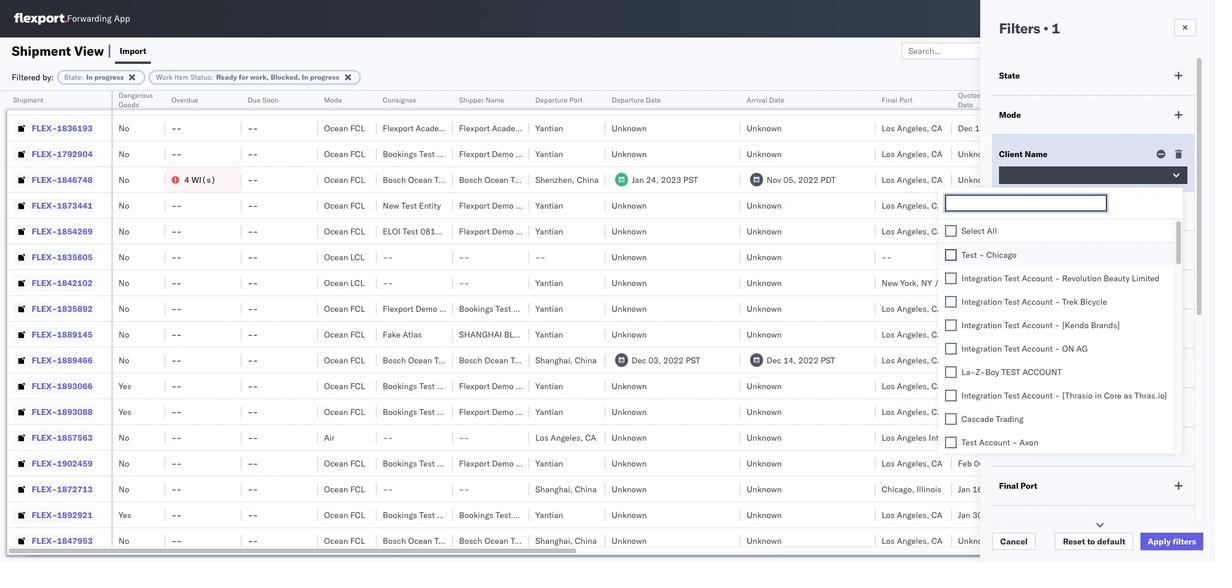 Task type: locate. For each thing, give the bounding box(es) containing it.
progress up mode button
[[310, 72, 339, 81]]

reset to default button
[[1055, 534, 1134, 551]]

None checkbox
[[945, 225, 957, 237], [945, 249, 957, 261], [945, 273, 957, 285], [945, 296, 957, 308], [945, 320, 957, 332], [945, 367, 957, 379], [945, 390, 957, 402], [945, 225, 957, 237], [945, 249, 957, 261], [945, 273, 957, 285], [945, 296, 957, 308], [945, 320, 957, 332], [945, 367, 957, 379], [945, 390, 957, 402]]

2 destination from the top
[[1128, 175, 1171, 185]]

1 horizontal spatial in
[[302, 72, 308, 81]]

ca for flex-1889145
[[931, 330, 943, 340]]

flex- inside flex-1902459 button
[[32, 459, 57, 469]]

0 horizontal spatial shipper name
[[459, 96, 504, 104]]

pdt right delivery
[[1011, 97, 1026, 108]]

flexport demo shipper co. for 1854269
[[459, 226, 558, 237]]

19, down 21,
[[975, 123, 988, 134]]

no for flex-1847953
[[119, 536, 129, 547]]

9 fcl from the top
[[350, 355, 365, 366]]

4 yantian from the top
[[535, 226, 563, 237]]

soon
[[262, 96, 279, 104]]

resize handle column header
[[97, 91, 112, 563], [151, 91, 166, 563], [228, 91, 242, 563], [304, 91, 318, 563], [363, 91, 377, 563], [439, 91, 453, 563], [515, 91, 529, 563], [592, 91, 606, 563], [727, 91, 741, 563], [862, 91, 876, 563], [938, 91, 952, 563], [1032, 91, 1046, 563], [1108, 91, 1122, 563], [1185, 91, 1199, 563]]

account down integration test account - [kendo brands]
[[1022, 344, 1053, 355]]

list box containing select all
[[938, 220, 1174, 563]]

2 jan 16, 2023 pst from the top
[[958, 407, 1024, 418]]

no for flex-1792904
[[119, 149, 129, 159]]

6 fcl from the top
[[350, 226, 365, 237]]

flex- for 1835892
[[32, 304, 57, 314]]

9 flex- from the top
[[32, 304, 57, 314]]

2022 right 03, on the bottom right of page
[[663, 355, 684, 366]]

0 horizontal spatial arrival date
[[747, 96, 784, 104]]

0 horizontal spatial departure date
[[612, 96, 661, 104]]

los angeles, ca for 1889145
[[882, 330, 943, 340]]

pst up integration test account - [kendo brands]
[[1012, 304, 1026, 314]]

15 ocean fcl from the top
[[324, 536, 365, 547]]

1 horizontal spatial pdt
[[1011, 97, 1026, 108]]

shanghai, down co., on the left of the page
[[535, 355, 573, 366]]

list box
[[938, 220, 1174, 563]]

1893088
[[57, 407, 93, 418]]

shipper
[[459, 96, 484, 104], [516, 149, 545, 159], [516, 200, 545, 211], [999, 206, 1030, 217], [516, 226, 545, 237], [439, 304, 468, 314], [516, 381, 545, 392], [516, 407, 545, 418], [516, 459, 545, 469], [513, 510, 542, 521]]

forwarding
[[67, 13, 112, 24]]

no down goods
[[119, 123, 129, 134]]

1 horizontal spatial final
[[999, 481, 1019, 492]]

1 academy from the left
[[416, 123, 450, 134]]

0 vertical spatial arrival
[[747, 96, 767, 104]]

no for flex-1795440
[[119, 97, 129, 108]]

flex- up flex-1892921 button
[[32, 485, 57, 495]]

flex-1873441 button
[[13, 198, 95, 214]]

8 flex- from the top
[[32, 278, 57, 289]]

pdt right 05,
[[821, 175, 836, 185]]

None checkbox
[[945, 343, 957, 355], [945, 414, 957, 426], [945, 437, 957, 449], [945, 343, 957, 355], [945, 414, 957, 426], [945, 437, 957, 449]]

18 flex- from the top
[[32, 536, 57, 547]]

7 delivery from the top
[[1173, 381, 1202, 392]]

flex-1872713
[[32, 485, 93, 495]]

new
[[383, 200, 399, 211], [882, 278, 898, 289]]

jan 30, 2023 pst
[[958, 510, 1024, 521]]

nov down cascade
[[958, 433, 973, 443]]

flexport for 1893066
[[459, 381, 490, 392]]

flex- inside flex-1889466 button
[[32, 355, 57, 366]]

0 vertical spatial arrival date
[[747, 96, 784, 104]]

pst up nov 28, 2022 pst at the right top
[[1011, 200, 1026, 211]]

jan left the 30,
[[958, 510, 970, 521]]

0 horizontal spatial state
[[64, 72, 81, 81]]

2 integration from the top
[[961, 297, 1002, 308]]

name inside button
[[486, 96, 504, 104]]

12 ocean fcl from the top
[[324, 459, 365, 469]]

no right 1872713
[[119, 485, 129, 495]]

flexport demo shipper co. for 1873441
[[459, 200, 558, 211]]

shanghai, china for oct
[[535, 97, 597, 108]]

flex- inside flex-1857563 button
[[32, 433, 57, 443]]

pdt
[[1011, 97, 1026, 108], [821, 175, 836, 185]]

2022 for 05,
[[798, 175, 819, 185]]

1 horizontal spatial departure date
[[999, 363, 1060, 374]]

0 horizontal spatial departure port
[[535, 96, 583, 104]]

27,
[[974, 200, 987, 211]]

0 vertical spatial feb
[[958, 200, 972, 211]]

0 horizontal spatial academy
[[416, 123, 450, 134]]

4 destination delivery from the top
[[1128, 226, 1202, 237]]

ocean lcl for --
[[324, 252, 365, 263]]

2 feb from the top
[[958, 459, 972, 469]]

in
[[1095, 391, 1102, 402]]

pst down the la-z-boy test account
[[1010, 381, 1024, 392]]

flex-1854269
[[32, 226, 93, 237]]

co. for 1893088
[[547, 407, 558, 418]]

ocean fcl for flex-1854269
[[324, 226, 365, 237]]

bookings for flex-1893066
[[383, 381, 417, 392]]

flex- inside flex-1893066 button
[[32, 381, 57, 392]]

24,
[[646, 175, 659, 185]]

co. for 1792904
[[547, 149, 558, 159]]

7 fcl from the top
[[350, 304, 365, 314]]

: left ready
[[211, 72, 213, 81]]

flex-1836193 button
[[13, 120, 95, 136]]

bookings test consignee for flex-1893066
[[383, 381, 476, 392]]

bookings for flex-1893088
[[383, 407, 417, 418]]

6 ocean fcl from the top
[[324, 226, 365, 237]]

angeles, for flex-1893066
[[897, 381, 929, 392]]

yes right 1892921
[[119, 510, 131, 521]]

7 no from the top
[[119, 252, 129, 263]]

1 yes from the top
[[119, 381, 131, 392]]

2 destination delivery from the top
[[1128, 175, 1202, 185]]

progress up dangerous
[[95, 72, 124, 81]]

5 ocean fcl from the top
[[324, 200, 365, 211]]

1 delivery from the top
[[1173, 97, 1202, 108]]

0 horizontal spatial mode
[[324, 96, 342, 104]]

0 vertical spatial pdt
[[1011, 97, 1026, 108]]

la-
[[961, 367, 976, 378]]

angeles
[[897, 433, 927, 443]]

1 vertical spatial pdt
[[821, 175, 836, 185]]

2 delivery from the top
[[1173, 175, 1202, 185]]

academy for (us)
[[416, 123, 450, 134]]

filters • 1
[[999, 19, 1060, 37]]

departure port inside button
[[535, 96, 583, 104]]

account up feb 06, 2023 pst
[[979, 438, 1010, 448]]

11 no from the top
[[119, 355, 129, 366]]

flex- up the flex-1847953 'button'
[[32, 510, 57, 521]]

15 flex- from the top
[[32, 459, 57, 469]]

0 horizontal spatial arrival
[[747, 96, 767, 104]]

resize handle column header for consignee
[[439, 91, 453, 563]]

lhuu7894563, uetu5238478
[[1052, 355, 1172, 366]]

fcl for flex-1872713
[[350, 485, 365, 495]]

axon
[[1019, 438, 1038, 448]]

13 ocean fcl from the top
[[324, 485, 365, 495]]

no right 1792904
[[119, 149, 129, 159]]

8 ocean fcl from the top
[[324, 330, 365, 340]]

28,
[[975, 226, 987, 237]]

6 yantian from the top
[[535, 304, 563, 314]]

flex- inside flex-1835605 button
[[32, 252, 57, 263]]

1 horizontal spatial :
[[211, 72, 213, 81]]

4 delivery from the top
[[1173, 226, 1202, 237]]

los for flex-1795440
[[882, 97, 895, 108]]

1 vertical spatial ocean lcl
[[324, 278, 365, 289]]

ocean for 1795440
[[324, 97, 348, 108]]

chicago, illinois
[[882, 485, 941, 495]]

integration for integration test account - [kendo brands]
[[961, 320, 1002, 331]]

state up delivery
[[999, 70, 1020, 81]]

0 vertical spatial final
[[882, 96, 897, 104]]

1 destination delivery from the top
[[1128, 97, 1202, 108]]

jan left nj on the right
[[958, 278, 970, 289]]

state for state
[[999, 70, 1020, 81]]

state right the by: at the top of the page
[[64, 72, 81, 81]]

quoted delivery date
[[958, 91, 1009, 109]]

12 flex- from the top
[[32, 381, 57, 392]]

8 no from the top
[[119, 278, 129, 289]]

13 fcl from the top
[[350, 485, 365, 495]]

13 resize handle column header from the left
[[1108, 91, 1122, 563]]

shipper inside button
[[459, 96, 484, 104]]

yantian for flex-1893066
[[535, 381, 563, 392]]

flex- up flex-1842102 button
[[32, 252, 57, 263]]

pst up cancel
[[1010, 510, 1024, 521]]

date inside quoted delivery date
[[958, 100, 973, 109]]

8 destination from the top
[[1128, 407, 1171, 418]]

departure inside 'button'
[[612, 96, 644, 104]]

14 fcl from the top
[[350, 510, 365, 521]]

los for flex-1873441
[[882, 200, 895, 211]]

customs
[[1155, 252, 1186, 263]]

flex- for 1893066
[[32, 381, 57, 392]]

Search... text field
[[901, 42, 1029, 60]]

departure
[[535, 96, 568, 104], [612, 96, 644, 104], [999, 324, 1039, 335], [999, 363, 1039, 374]]

ca for flex-1892921
[[931, 510, 943, 521]]

jan for flex-1872713
[[958, 485, 970, 495]]

6 destination delivery from the top
[[1128, 355, 1202, 366]]

9 no from the top
[[119, 304, 129, 314]]

pst right 03, on the bottom right of page
[[686, 355, 700, 366]]

ocean fcl for flex-1889145
[[324, 330, 365, 340]]

integration down nj on the right
[[961, 297, 1002, 308]]

0 vertical spatial shipment
[[12, 43, 71, 59]]

new up eloi
[[383, 200, 399, 211]]

12 no from the top
[[119, 433, 129, 443]]

destination delivery for flex-1835892
[[1128, 304, 1202, 314]]

2 resize handle column header from the left
[[151, 91, 166, 563]]

2023 up nov 16, 2022 pst
[[987, 407, 1008, 418]]

1 vertical spatial final port
[[999, 481, 1037, 492]]

2022 right "28," on the right top of page
[[990, 226, 1010, 237]]

3 yes from the top
[[119, 510, 131, 521]]

shipper name
[[459, 96, 504, 104], [999, 206, 1055, 217]]

7 destination delivery from the top
[[1128, 381, 1202, 392]]

5 fcl from the top
[[350, 200, 365, 211]]

5 integration from the top
[[961, 391, 1002, 402]]

flex-1792904 button
[[13, 146, 95, 162]]

pst for flex-1836193
[[1012, 123, 1027, 134]]

ocean fcl for flex-1893088
[[324, 407, 365, 418]]

bosch
[[383, 175, 406, 185], [459, 175, 482, 185], [383, 355, 406, 366], [459, 355, 482, 366], [383, 536, 406, 547], [459, 536, 482, 547]]

flex- for 1795440
[[32, 97, 57, 108]]

9 destination delivery from the top
[[1128, 510, 1202, 521]]

flex- down the flex-1836193 button
[[32, 149, 57, 159]]

1 horizontal spatial arrival
[[999, 442, 1026, 453]]

ca for flex-1795440
[[931, 97, 943, 108]]

account up integration test account - [kendo brands]
[[1022, 297, 1053, 308]]

1 yantian from the top
[[535, 123, 563, 134]]

no right 1846748
[[119, 175, 129, 185]]

1 horizontal spatial new
[[882, 278, 898, 289]]

feb for feb 06, 2023 pst
[[958, 459, 972, 469]]

cancel button
[[992, 534, 1036, 551]]

shipper for flex-1792904
[[516, 149, 545, 159]]

11 resize handle column header from the left
[[938, 91, 952, 563]]

2023 for flex-1902459
[[989, 459, 1009, 469]]

10 resize handle column header from the left
[[862, 91, 876, 563]]

0 vertical spatial new
[[383, 200, 399, 211]]

0 vertical spatial final port
[[882, 96, 913, 104]]

pdt for oct 21, 2022 pdt
[[1011, 97, 1026, 108]]

8 destination delivery from the top
[[1128, 407, 1202, 418]]

shipment up the by: at the top of the page
[[12, 43, 71, 59]]

flex- inside flex-1792904 button
[[32, 149, 57, 159]]

5 delivery from the top
[[1173, 304, 1202, 314]]

flex- down flex-1893066 button
[[32, 407, 57, 418]]

new for new york, ny / newark, nj
[[882, 278, 898, 289]]

1 horizontal spatial state
[[999, 70, 1020, 81]]

los angeles, ca for 1836193
[[882, 123, 943, 134]]

2023 right 27,
[[989, 200, 1009, 211]]

jan 16, 2023 pst for flex-1893088
[[958, 407, 1024, 418]]

flex- for 1847953
[[32, 536, 57, 547]]

7 flex- from the top
[[32, 252, 57, 263]]

fcl for flex-1902459
[[350, 459, 365, 469]]

shanghai bluetech co., ltd
[[459, 330, 581, 340]]

3 ocean fcl from the top
[[324, 149, 365, 159]]

flex- up flex-1893066 button
[[32, 355, 57, 366]]

2 lcl from the top
[[350, 278, 365, 289]]

angeles, for flex-1846748
[[897, 175, 929, 185]]

no right 1889466 in the bottom of the page
[[119, 355, 129, 366]]

1 vertical spatial jan 16, 2023 pst
[[958, 407, 1024, 418]]

jan 16, 2023 pst up jan 30, 2023 pst
[[958, 485, 1024, 495]]

to
[[1087, 537, 1095, 548]]

academy left (us)
[[416, 123, 450, 134]]

11 flex- from the top
[[32, 355, 57, 366]]

1 flex- from the top
[[32, 97, 57, 108]]

2 vertical spatial jan 16, 2023 pst
[[958, 485, 1024, 495]]

9 destination from the top
[[1128, 510, 1171, 521]]

filtered
[[12, 72, 40, 82]]

1 vertical spatial shipper name
[[999, 206, 1055, 217]]

all
[[987, 226, 997, 237]]

1854269
[[57, 226, 93, 237]]

ag
[[1076, 344, 1088, 355]]

1 resize handle column header from the left
[[97, 91, 112, 563]]

integration down z-
[[961, 391, 1002, 402]]

filters
[[1173, 537, 1196, 548]]

0 vertical spatial jan 16, 2023 pst
[[958, 381, 1024, 392]]

no right 1889145
[[119, 330, 129, 340]]

3 shanghai, china from the top
[[535, 485, 597, 495]]

no right 1835605
[[119, 252, 129, 263]]

flex- inside flex-1842102 button
[[32, 278, 57, 289]]

partner
[[1128, 96, 1152, 104]]

dec 09, 2022 pst
[[958, 355, 1027, 366]]

2022 up boy
[[990, 355, 1010, 366]]

name up "inc."
[[486, 96, 504, 104]]

4 ocean fcl from the top
[[324, 175, 365, 185]]

2022 right "14,"
[[798, 355, 819, 366]]

flex-1836193
[[32, 123, 93, 134]]

shanghai, for jan
[[535, 485, 573, 495]]

fcl for flex-1892921
[[350, 510, 365, 521]]

flex- down flex-1842102 button
[[32, 304, 57, 314]]

consignee button
[[377, 93, 441, 105]]

4
[[184, 175, 189, 185]]

2022 down cascade trading
[[990, 433, 1010, 443]]

flexport
[[383, 123, 413, 134], [459, 123, 490, 134], [459, 149, 490, 159], [459, 200, 490, 211], [459, 226, 490, 237], [383, 304, 413, 314], [459, 381, 490, 392], [459, 407, 490, 418], [459, 459, 490, 469]]

8 delivery from the top
[[1173, 407, 1202, 418]]

flex-1872713 button
[[13, 482, 95, 498]]

flex-1857563 button
[[13, 430, 95, 446]]

flex-1892921 button
[[13, 507, 95, 524]]

in right "blocked," on the top left of page
[[302, 72, 308, 81]]

1 horizontal spatial shipper name
[[999, 206, 1055, 217]]

ocean lcl for yantian
[[324, 278, 365, 289]]

9 yantian from the top
[[535, 407, 563, 418]]

ocean lcl
[[324, 252, 365, 263], [324, 278, 365, 289]]

shipper name up "inc."
[[459, 96, 504, 104]]

los for flex-1892921
[[882, 510, 895, 521]]

shipment inside shipment button
[[13, 96, 43, 104]]

los for flex-1889145
[[882, 330, 895, 340]]

ocean for 1902459
[[324, 459, 348, 469]]

account up integration test account - trek bicycle on the bottom of page
[[1022, 274, 1053, 284]]

1 horizontal spatial final port
[[999, 481, 1037, 492]]

1 horizontal spatial arrival date
[[999, 442, 1046, 453]]

shipper name up "consignee name"
[[999, 206, 1055, 217]]

0 vertical spatial departure date
[[612, 96, 661, 104]]

1 no from the top
[[119, 97, 129, 108]]

departure port up ltd.
[[535, 96, 583, 104]]

1 vertical spatial 19,
[[972, 278, 985, 289]]

2023 down feb 06, 2023 pst
[[987, 485, 1008, 495]]

None text field
[[949, 199, 1106, 209]]

1 horizontal spatial academy
[[492, 123, 526, 134]]

flex- down flex-1792904 button
[[32, 175, 57, 185]]

shipper for flex-1893066
[[516, 381, 545, 392]]

pst
[[1012, 123, 1027, 134], [683, 175, 698, 185], [1011, 200, 1026, 211], [1012, 226, 1026, 237], [1010, 278, 1024, 289], [1012, 304, 1026, 314], [1010, 330, 1024, 340], [686, 355, 700, 366], [821, 355, 835, 366], [1012, 355, 1027, 366], [1010, 381, 1024, 392], [1010, 407, 1024, 418], [1012, 433, 1026, 443], [1011, 459, 1026, 469], [1010, 485, 1024, 495], [1010, 510, 1024, 521]]

1 integration from the top
[[961, 274, 1002, 284]]

0 vertical spatial ocean lcl
[[324, 252, 365, 263]]

1 vertical spatial departure date
[[999, 363, 1060, 374]]

flex- down flex-1892921 button
[[32, 536, 57, 547]]

integration test account - on ag
[[961, 344, 1088, 355]]

1 horizontal spatial departure port
[[999, 324, 1058, 335]]

departure port up integration test account - on ag
[[999, 324, 1058, 335]]

nov left 05,
[[767, 175, 781, 185]]

los for flex-1836193
[[882, 123, 895, 134]]

0 horizontal spatial final port
[[882, 96, 913, 104]]

3 yantian from the top
[[535, 200, 563, 211]]

jan 16, 2023 pst up airport
[[958, 407, 1024, 418]]

yes right 1893066
[[119, 381, 131, 392]]

flex- inside flex-1795440 button
[[32, 97, 57, 108]]

integration down test - chicago
[[961, 274, 1002, 284]]

flex- up flex-1893088 button
[[32, 381, 57, 392]]

integration down 07,
[[961, 320, 1002, 331]]

flex- inside the flex-1847953 'button'
[[32, 536, 57, 547]]

demo for 1873441
[[492, 200, 514, 211]]

2022 for 28,
[[990, 226, 1010, 237]]

destination delivery
[[1128, 97, 1202, 108], [1128, 175, 1202, 185], [1128, 200, 1202, 211], [1128, 226, 1202, 237], [1128, 304, 1202, 314], [1128, 355, 1202, 366], [1128, 381, 1202, 392], [1128, 407, 1202, 418], [1128, 510, 1202, 521]]

0 vertical spatial departure port
[[535, 96, 583, 104]]

jan left the 13,
[[958, 330, 970, 340]]

1 vertical spatial feb
[[958, 459, 972, 469]]

los for flex-1854269
[[882, 226, 895, 237]]

2 yantian from the top
[[535, 149, 563, 159]]

shipper name button
[[453, 93, 518, 105]]

integration for integration test account - on ag
[[961, 344, 1002, 355]]

1 horizontal spatial mode
[[999, 110, 1021, 120]]

2022 right 05,
[[798, 175, 819, 185]]

1 vertical spatial departure port
[[999, 324, 1058, 335]]

1 ocean lcl from the top
[[324, 252, 365, 263]]

la-z-boy test account
[[961, 367, 1062, 378]]

los angeles, ca
[[882, 97, 943, 108], [882, 123, 943, 134], [882, 149, 943, 159], [882, 175, 943, 185], [882, 200, 943, 211], [882, 226, 943, 237], [882, 304, 943, 314], [882, 330, 943, 340], [882, 355, 943, 366], [882, 381, 943, 392], [882, 407, 943, 418], [535, 433, 596, 443], [882, 459, 943, 469], [882, 510, 943, 521], [882, 536, 943, 547]]

demo for 1792904
[[492, 149, 514, 159]]

los angeles, ca for 1902459
[[882, 459, 943, 469]]

1842102
[[57, 278, 93, 289]]

16, up airport
[[972, 407, 985, 418]]

no right '1854269'
[[119, 226, 129, 237]]

1 vertical spatial shipment
[[13, 96, 43, 104]]

demo
[[492, 149, 514, 159], [492, 200, 514, 211], [492, 226, 514, 237], [416, 304, 437, 314], [492, 381, 514, 392], [492, 407, 514, 418], [492, 459, 514, 469]]

flex-1847953
[[32, 536, 93, 547]]

2023 for flex-1892921
[[987, 510, 1008, 521]]

dangerous goods
[[119, 91, 153, 109]]

co. for 1893066
[[547, 381, 558, 392]]

1 vertical spatial arrival
[[999, 442, 1026, 453]]

integration for integration test account - [thrasio in core as thras.io]
[[961, 391, 1002, 402]]

os button
[[1174, 5, 1201, 32]]

2023 right 06,
[[989, 459, 1009, 469]]

by:
[[42, 72, 54, 82]]

1 vertical spatial mode
[[999, 110, 1021, 120]]

flex- inside the flex-1836193 button
[[32, 123, 57, 134]]

14 no from the top
[[119, 485, 129, 495]]

no down state : in progress at the top left of the page
[[119, 97, 129, 108]]

yantian for flex-1854269
[[535, 226, 563, 237]]

flex- up flex-1872713 button
[[32, 459, 57, 469]]

shanghai, up bookings test shipper china
[[535, 485, 573, 495]]

yes
[[119, 381, 131, 392], [119, 407, 131, 418], [119, 510, 131, 521]]

departure port
[[535, 96, 583, 104], [999, 324, 1058, 335]]

nov 16, 2022 pst
[[958, 433, 1026, 443]]

flex- inside the flex-1846748 button
[[32, 175, 57, 185]]

1835892
[[57, 304, 93, 314]]

0 vertical spatial lcl
[[350, 252, 365, 263]]

--
[[171, 97, 182, 108], [248, 97, 258, 108], [383, 97, 393, 108], [459, 97, 469, 108], [171, 123, 182, 134], [248, 123, 258, 134], [171, 149, 182, 159], [248, 149, 258, 159], [248, 175, 258, 185], [171, 200, 182, 211], [248, 200, 258, 211], [171, 226, 182, 237], [248, 226, 258, 237], [171, 252, 182, 263], [248, 252, 258, 263], [383, 252, 393, 263], [459, 252, 469, 263], [535, 252, 546, 263], [882, 252, 892, 263], [171, 278, 182, 289], [248, 278, 258, 289], [383, 278, 393, 289], [459, 278, 469, 289], [171, 304, 182, 314], [248, 304, 258, 314], [171, 330, 182, 340], [248, 330, 258, 340], [171, 355, 182, 366], [248, 355, 258, 366], [171, 381, 182, 392], [248, 381, 258, 392], [171, 407, 182, 418], [248, 407, 258, 418], [171, 433, 182, 443], [248, 433, 258, 443], [383, 433, 393, 443], [459, 433, 469, 443], [171, 459, 182, 469], [248, 459, 258, 469], [171, 485, 182, 495], [248, 485, 258, 495], [383, 485, 393, 495], [459, 485, 469, 495], [171, 510, 182, 521], [248, 510, 258, 521], [171, 536, 182, 547], [248, 536, 258, 547]]

final port button
[[876, 93, 940, 105]]

eloi
[[383, 226, 400, 237]]

4 resize handle column header from the left
[[304, 91, 318, 563]]

6 resize handle column header from the left
[[439, 91, 453, 563]]

flex- inside flex-1873441 button
[[32, 200, 57, 211]]

flex- for 1857563
[[32, 433, 57, 443]]

081801
[[420, 226, 451, 237]]

16, up the 30,
[[972, 485, 985, 495]]

jan for flex-1893066
[[958, 381, 970, 392]]

8 fcl from the top
[[350, 330, 365, 340]]

z-
[[976, 367, 985, 378]]

new left york,
[[882, 278, 898, 289]]

7 ocean fcl from the top
[[324, 304, 365, 314]]

dec left 03, on the bottom right of page
[[632, 355, 646, 366]]

bookings for flex-1792904
[[383, 149, 417, 159]]

2 yes from the top
[[119, 407, 131, 418]]

arrival inside button
[[747, 96, 767, 104]]

1 vertical spatial yes
[[119, 407, 131, 418]]

dec left "14,"
[[767, 355, 781, 366]]

ny
[[921, 278, 932, 289]]

final port
[[882, 96, 913, 104], [999, 481, 1037, 492]]

0 vertical spatial yes
[[119, 381, 131, 392]]

pst for flex-1893066
[[1010, 381, 1024, 392]]

flex- inside flex-1892921 button
[[32, 510, 57, 521]]

flex- inside flex-1872713 button
[[32, 485, 57, 495]]

china
[[575, 97, 597, 108], [577, 175, 599, 185], [575, 355, 597, 366], [575, 485, 597, 495], [544, 510, 566, 521], [575, 536, 597, 547]]

3 jan 16, 2023 pst from the top
[[958, 485, 1024, 495]]

flexport. image
[[14, 13, 67, 25]]

co. for 1854269
[[547, 226, 558, 237]]

15 no from the top
[[119, 536, 129, 547]]

2 vertical spatial yes
[[119, 510, 131, 521]]

pst down trading at the bottom right
[[1012, 433, 1026, 443]]

3 integration from the top
[[961, 320, 1002, 331]]

pst up the "client name"
[[1012, 123, 1027, 134]]

0 horizontal spatial in
[[86, 72, 93, 81]]

flex- up flex-1889466 button
[[32, 330, 57, 340]]

dec up la-
[[958, 355, 973, 366]]

pst up axon
[[1010, 407, 1024, 418]]

ready
[[216, 72, 237, 81]]

no for flex-1846748
[[119, 175, 129, 185]]

pst down feb 06, 2023 pst
[[1010, 485, 1024, 495]]

pst down integration test account - on ag
[[1012, 355, 1027, 366]]

0 vertical spatial shipper name
[[459, 96, 504, 104]]

los for flex-1857563
[[882, 433, 895, 443]]

10 ocean fcl from the top
[[324, 381, 365, 392]]

5 destination from the top
[[1128, 304, 1171, 314]]

ocean for 1889466
[[324, 355, 348, 366]]

5 resize handle column header from the left
[[363, 91, 377, 563]]

academy right "inc."
[[492, 123, 526, 134]]

resize handle column header for final port
[[938, 91, 952, 563]]

flex- for 1846748
[[32, 175, 57, 185]]

2023 right the 30,
[[987, 510, 1008, 521]]

ocean for 1836193
[[324, 123, 348, 134]]

for
[[239, 72, 248, 81]]

5 yantian from the top
[[535, 278, 563, 289]]

2 ocean lcl from the top
[[324, 278, 365, 289]]

0 horizontal spatial :
[[81, 72, 83, 81]]

yantian for flex-1835892
[[535, 304, 563, 314]]

ltd.
[[550, 123, 565, 134]]

12 resize handle column header from the left
[[1032, 91, 1046, 563]]

no for flex-1889466
[[119, 355, 129, 366]]

fcl for flex-1836193
[[350, 123, 365, 134]]

account
[[1022, 367, 1062, 378]]

feb left 27,
[[958, 200, 972, 211]]

4 flex- from the top
[[32, 175, 57, 185]]

account down account
[[1022, 391, 1053, 402]]

0 vertical spatial 19,
[[975, 123, 988, 134]]

no right 1873441
[[119, 200, 129, 211]]

11 ocean fcl from the top
[[324, 407, 365, 418]]

1 horizontal spatial progress
[[310, 72, 339, 81]]

yes right 1893088
[[119, 407, 131, 418]]

nov left "28," on the right top of page
[[958, 226, 973, 237]]

17 flex- from the top
[[32, 510, 57, 521]]

3 destination delivery from the top
[[1128, 200, 1202, 211]]

export customs
[[1128, 252, 1186, 263]]

no right 1857563
[[119, 433, 129, 443]]

account for [thrasio
[[1022, 391, 1053, 402]]

team
[[999, 521, 1020, 531]]

flex- inside flex-1854269 button
[[32, 226, 57, 237]]

fcl for flex-1889466
[[350, 355, 365, 366]]

3 shanghai, from the top
[[535, 485, 573, 495]]

pst up integration test account - trek bicycle on the bottom of page
[[1010, 278, 1024, 289]]

flex- down flex-1795440 button
[[32, 123, 57, 134]]

shanghai, china
[[535, 97, 597, 108], [535, 355, 597, 366], [535, 485, 597, 495], [535, 536, 597, 547]]

7 resize handle column header from the left
[[515, 91, 529, 563]]

10 no from the top
[[119, 330, 129, 340]]

: up 1795440
[[81, 72, 83, 81]]

1 vertical spatial final
[[999, 481, 1019, 492]]

Search Shipments (/) text field
[[990, 10, 1104, 28]]

flex- inside the flex-1835892 button
[[32, 304, 57, 314]]

pst down axon
[[1011, 459, 1026, 469]]

flex- inside flex-1893088 button
[[32, 407, 57, 418]]

4 fcl from the top
[[350, 175, 365, 185]]

0 horizontal spatial final
[[882, 96, 897, 104]]

flex- for 1902459
[[32, 459, 57, 469]]

13 no from the top
[[119, 459, 129, 469]]

los
[[882, 97, 895, 108], [882, 123, 895, 134], [882, 149, 895, 159], [882, 175, 895, 185], [882, 200, 895, 211], [882, 226, 895, 237], [882, 304, 895, 314], [882, 330, 895, 340], [882, 355, 895, 366], [882, 381, 895, 392], [882, 407, 895, 418], [535, 433, 549, 443], [882, 433, 895, 443], [882, 459, 895, 469], [882, 510, 895, 521], [882, 536, 895, 547]]

angeles, for flex-1836193
[[897, 123, 929, 134]]

client
[[999, 149, 1023, 160]]

9 resize handle column header from the left
[[727, 91, 741, 563]]

1 jan 16, 2023 pst from the top
[[958, 381, 1024, 392]]

14 ocean fcl from the top
[[324, 510, 365, 521]]

1 vertical spatial lcl
[[350, 278, 365, 289]]

1893066
[[57, 381, 93, 392]]

no right 1835892
[[119, 304, 129, 314]]

ceau7522281,
[[1052, 174, 1112, 185]]

0 horizontal spatial progress
[[95, 72, 124, 81]]

0 horizontal spatial new
[[383, 200, 399, 211]]

0 horizontal spatial pdt
[[821, 175, 836, 185]]

5 flex- from the top
[[32, 200, 57, 211]]

0 vertical spatial mode
[[324, 96, 342, 104]]

7 destination from the top
[[1128, 381, 1171, 392]]

container numbers button
[[1046, 89, 1111, 110]]

2022 right 21,
[[988, 97, 1009, 108]]

1 vertical spatial new
[[882, 278, 898, 289]]

03,
[[648, 355, 661, 366]]

flex- inside 'flex-1889145' button
[[32, 330, 57, 340]]



Task type: describe. For each thing, give the bounding box(es) containing it.
flex-1835892
[[32, 304, 93, 314]]

flex-1873441
[[32, 200, 93, 211]]

1902459
[[57, 459, 93, 469]]

los angeles, ca for 1854269
[[882, 226, 943, 237]]

boy
[[985, 367, 999, 378]]

delivery for flex-1893066
[[1173, 381, 1202, 392]]

los angeles international airport
[[882, 433, 1005, 443]]

flex-1846748 button
[[13, 172, 95, 188]]

blocked,
[[271, 72, 300, 81]]

shipment button
[[7, 93, 100, 105]]

final inside button
[[882, 96, 897, 104]]

nov for nov 05, 2022 pdt
[[767, 175, 781, 185]]

container numbers
[[1052, 91, 1083, 109]]

bookings test consignee for flex-1792904
[[383, 149, 476, 159]]

los for flex-1893066
[[882, 381, 895, 392]]

test account - axon
[[961, 438, 1038, 448]]

shipper for flex-1902459
[[516, 459, 545, 469]]

destination delivery for flex-1893066
[[1128, 381, 1202, 392]]

date inside 'button'
[[646, 96, 661, 104]]

2023 for flex-1893088
[[987, 407, 1008, 418]]

1 progress from the left
[[95, 72, 124, 81]]

dec for dec 19, 2022 pst
[[958, 123, 973, 134]]

1 in from the left
[[86, 72, 93, 81]]

flexport for 1873441
[[459, 200, 490, 211]]

destination for flex-1889466
[[1128, 355, 1171, 366]]

inc.
[[475, 123, 489, 134]]

2 : from the left
[[211, 72, 213, 81]]

dec 03, 2022 pst
[[632, 355, 700, 366]]

yes for flex-1892921
[[119, 510, 131, 521]]

pst right "14,"
[[821, 355, 835, 366]]

2 in from the left
[[302, 72, 308, 81]]

client name
[[999, 149, 1048, 160]]

account for on
[[1022, 344, 1053, 355]]

1 vertical spatial arrival date
[[999, 442, 1046, 453]]

14,
[[783, 355, 796, 366]]

delivery for flex-1892921
[[1173, 510, 1202, 521]]

consignee inside 'button'
[[383, 96, 417, 104]]

1 : from the left
[[81, 72, 83, 81]]

30,
[[972, 510, 985, 521]]

ocean fcl for flex-1847953
[[324, 536, 365, 547]]

2023 for flex-1893066
[[987, 381, 1008, 392]]

demo for 1893066
[[492, 381, 514, 392]]

flex-1842102 button
[[13, 275, 95, 291]]

nov 05, 2022 pdt
[[767, 175, 836, 185]]

ocean fcl for flex-1836193
[[324, 123, 365, 134]]

flex-1795440 button
[[13, 94, 95, 111]]

flex-1847953 button
[[13, 533, 95, 550]]

status
[[190, 72, 211, 81]]

departure date inside 'button'
[[612, 96, 661, 104]]

flex- for 1835605
[[32, 252, 57, 263]]

new test entity
[[383, 200, 441, 211]]

4 wi(s)
[[184, 175, 216, 185]]

limited
[[1132, 274, 1160, 284]]

ocean fcl for flex-1795440
[[324, 97, 365, 108]]

flexport demo shipper co. for 1902459
[[459, 459, 558, 469]]

reset
[[1063, 537, 1085, 548]]

final port inside button
[[882, 96, 913, 104]]

2022 for 21,
[[988, 97, 1009, 108]]

fcl for flex-1893066
[[350, 381, 365, 392]]

apply filters button
[[1141, 534, 1203, 551]]

jan left 24,
[[632, 175, 644, 185]]

destination delivery for flex-1893088
[[1128, 407, 1202, 418]]

ocean for 1835605
[[324, 252, 348, 263]]

2022 for 16,
[[990, 433, 1010, 443]]

09,
[[975, 355, 988, 366]]

airport
[[979, 433, 1005, 443]]

los angeles, ca for 1835892
[[882, 304, 943, 314]]

dec for dec 03, 2022 pst
[[632, 355, 646, 366]]

3 resize handle column header from the left
[[228, 91, 242, 563]]

due soon
[[248, 96, 279, 104]]

05,
[[783, 175, 796, 185]]

flexport for 1792904
[[459, 149, 490, 159]]

4 shanghai, china from the top
[[535, 536, 597, 547]]

nov 28, 2022 pst
[[958, 226, 1026, 237]]

2022 for 07,
[[990, 304, 1010, 314]]

flex-1889145
[[32, 330, 93, 340]]

bookings test consignee for flex-1893088
[[383, 407, 476, 418]]

destination delivery for flex-1873441
[[1128, 200, 1202, 211]]

ca for flex-1893066
[[931, 381, 943, 392]]

•
[[1043, 19, 1048, 37]]

jan 24, 2023 pst
[[632, 175, 698, 185]]

cascade trading
[[961, 414, 1024, 425]]

item
[[174, 72, 189, 81]]

hlxu6269489,
[[1114, 174, 1174, 185]]

14 resize handle column header from the left
[[1185, 91, 1199, 563]]

ocean fcl for flex-1889466
[[324, 355, 365, 366]]

1857563
[[57, 433, 93, 443]]

apply
[[1148, 537, 1171, 548]]

integration test account - revolution beauty limited
[[961, 274, 1160, 284]]

2023 for flex-1889145
[[987, 330, 1008, 340]]

no for flex-1857563
[[119, 433, 129, 443]]

demo for 1854269
[[492, 226, 514, 237]]

shanghai, for dec
[[535, 355, 573, 366]]

shenzhen, china
[[535, 175, 599, 185]]

cancel
[[1000, 537, 1028, 548]]

angeles, for flex-1835892
[[897, 304, 929, 314]]

4 shanghai, from the top
[[535, 536, 573, 547]]

export
[[1128, 252, 1153, 263]]

departure inside button
[[535, 96, 568, 104]]

eloi test 081801
[[383, 226, 451, 237]]

/
[[934, 278, 939, 289]]

13,
[[972, 330, 985, 340]]

ca for flex-1792904
[[931, 149, 943, 159]]

flex-1893088 button
[[13, 404, 95, 421]]

partner services
[[1128, 96, 1181, 104]]

view
[[74, 43, 104, 59]]

os
[[1182, 14, 1193, 23]]

(sz)
[[528, 123, 548, 134]]

flex-1792904
[[32, 149, 93, 159]]

york,
[[900, 278, 919, 289]]

new for new test entity
[[383, 200, 399, 211]]

angeles, for flex-1847953
[[897, 536, 929, 547]]

ca for flex-1854269
[[931, 226, 943, 237]]

flexport academy (sz) ltd.
[[459, 123, 565, 134]]

ltd
[[567, 330, 581, 340]]

no for flex-1872713
[[119, 485, 129, 495]]

ocean for 1854269
[[324, 226, 348, 237]]

delivery for flex-1795440
[[1173, 97, 1202, 108]]

07,
[[975, 304, 987, 314]]

resize handle column header for quoted delivery date
[[1032, 91, 1046, 563]]

ocean for 1847953
[[324, 536, 348, 547]]

resize handle column header for container numbers
[[1108, 91, 1122, 563]]

06,
[[974, 459, 987, 469]]

ca for flex-1873441
[[931, 200, 943, 211]]

lcl for --
[[350, 252, 365, 263]]

chicago,
[[882, 485, 914, 495]]

work
[[156, 72, 173, 81]]

name up integration test account - revolution beauty limited
[[1042, 245, 1065, 256]]

arrival date inside button
[[747, 96, 784, 104]]

los for flex-1835892
[[882, 304, 895, 314]]

delivery for flex-1854269
[[1173, 226, 1202, 237]]

ca for flex-1847953
[[931, 536, 943, 547]]

no for flex-1873441
[[119, 200, 129, 211]]

nov for nov 07, 2022 pst
[[958, 304, 973, 314]]

fcl for flex-1854269
[[350, 226, 365, 237]]

work,
[[250, 72, 269, 81]]

brands]
[[1091, 320, 1120, 331]]

flex- for 1792904
[[32, 149, 57, 159]]

dec for dec 14, 2022 pst
[[767, 355, 781, 366]]

flex-1889466
[[32, 355, 93, 366]]

co. for 1873441
[[547, 200, 558, 211]]

nj
[[974, 278, 984, 289]]

flex-1842102
[[32, 278, 93, 289]]

pst for flex-1872713
[[1010, 485, 1024, 495]]

resize handle column header for departure port
[[592, 91, 606, 563]]

los angeles, ca for 1847953
[[882, 536, 943, 547]]

mode inside mode button
[[324, 96, 342, 104]]

flex- for 1892921
[[32, 510, 57, 521]]

shipper name inside button
[[459, 96, 504, 104]]

trek
[[1062, 297, 1078, 308]]

dec 14, 2022 pst
[[767, 355, 835, 366]]

destination for flex-1892921
[[1128, 510, 1171, 521]]

2023 for flex-1872713
[[987, 485, 1008, 495]]

2023 right 24,
[[661, 175, 681, 185]]

integration test account - [thrasio in core as thras.io]
[[961, 391, 1167, 402]]

name up "consignee name"
[[1032, 206, 1055, 217]]

wi(s)
[[192, 175, 216, 185]]

apply filters
[[1148, 537, 1196, 548]]

1
[[1052, 19, 1060, 37]]

hlxu8034
[[1176, 174, 1215, 185]]

los angeles, ca for 1889466
[[882, 355, 943, 366]]

due
[[248, 96, 261, 104]]

destination for flex-1893088
[[1128, 407, 1171, 418]]

flex-1893066
[[32, 381, 93, 392]]

2 progress from the left
[[310, 72, 339, 81]]

flex-1892921
[[32, 510, 93, 521]]

delivery for flex-1835892
[[1173, 304, 1202, 314]]

pst right 24,
[[683, 175, 698, 185]]

los angeles, ca for 1873441
[[882, 200, 943, 211]]

pst for flex-1857563
[[1012, 433, 1026, 443]]

resize handle column header for arrival date
[[862, 91, 876, 563]]

shenzhen,
[[535, 175, 575, 185]]

flex-1854269 button
[[13, 223, 95, 240]]

flex-1889466 button
[[13, 352, 95, 369]]

destination for flex-1795440
[[1128, 97, 1171, 108]]

lcl for yantian
[[350, 278, 365, 289]]

los angeles, ca for 1893066
[[882, 381, 943, 392]]

flex-1835605
[[32, 252, 93, 263]]

feb 27, 2023 pst
[[958, 200, 1026, 211]]

yes for flex-1893088
[[119, 407, 131, 418]]

numbers
[[1052, 100, 1081, 109]]

angeles, for flex-1889145
[[897, 330, 929, 340]]

16, for flex-1893088
[[972, 407, 985, 418]]

select all
[[961, 226, 997, 237]]

bookings test shipper china
[[459, 510, 566, 521]]

test - chicago
[[961, 250, 1017, 261]]

los for flex-1902459
[[882, 459, 895, 469]]

flex- for 1889145
[[32, 330, 57, 340]]

flex- for 1836193
[[32, 123, 57, 134]]

name right client
[[1025, 149, 1048, 160]]

bookings for flex-1892921
[[383, 510, 417, 521]]

china for flex-1795440
[[575, 97, 597, 108]]

(us)
[[452, 123, 473, 134]]



Task type: vqa. For each thing, say whether or not it's contained in the screenshot.
1st 10:44 Am Pst, Mar 3, 2023 from the bottom of the page
no



